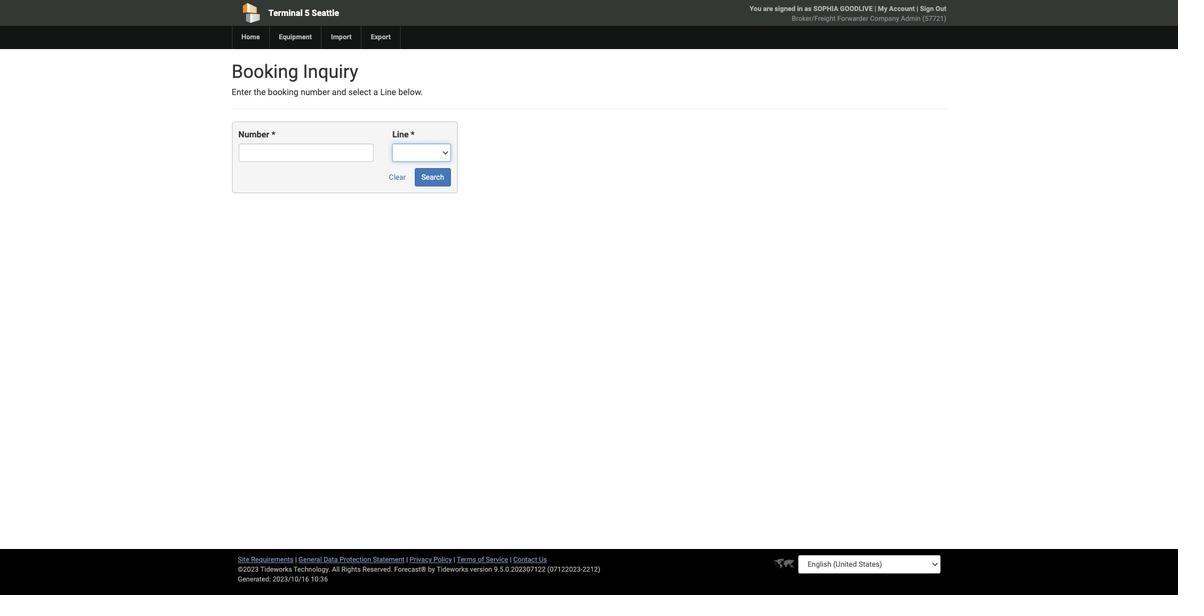 Task type: locate. For each thing, give the bounding box(es) containing it.
data
[[324, 556, 338, 564]]

| up the tideworks
[[454, 556, 456, 564]]

you are signed in as sophia goodlive | my account | sign out broker/freight forwarder company admin (57721)
[[750, 5, 947, 23]]

9.5.0.202307122
[[494, 566, 546, 574]]

|
[[875, 5, 877, 13], [917, 5, 919, 13], [295, 556, 297, 564], [406, 556, 408, 564], [454, 556, 456, 564], [510, 556, 512, 564]]

*
[[272, 130, 276, 140], [411, 130, 415, 140]]

inquiry
[[303, 61, 359, 82]]

tideworks
[[437, 566, 469, 574]]

forwarder
[[838, 15, 869, 23]]

10:36
[[311, 576, 328, 584]]

| up forecast®
[[406, 556, 408, 564]]

out
[[936, 5, 947, 13]]

admin
[[901, 15, 921, 23]]

policy
[[434, 556, 452, 564]]

my account link
[[879, 5, 915, 13]]

line right a
[[380, 87, 396, 97]]

* right number
[[272, 130, 276, 140]]

of
[[478, 556, 484, 564]]

home
[[242, 33, 260, 41]]

0 vertical spatial line
[[380, 87, 396, 97]]

rights
[[342, 566, 361, 574]]

terms of service link
[[457, 556, 509, 564]]

1 horizontal spatial *
[[411, 130, 415, 140]]

terms
[[457, 556, 476, 564]]

version
[[470, 566, 493, 574]]

2023/10/16
[[273, 576, 309, 584]]

terminal 5 seattle link
[[232, 0, 519, 26]]

general
[[299, 556, 322, 564]]

you
[[750, 5, 762, 13]]

2 * from the left
[[411, 130, 415, 140]]

* down below.
[[411, 130, 415, 140]]

statement
[[373, 556, 405, 564]]

©2023 tideworks
[[238, 566, 292, 574]]

export link
[[361, 26, 400, 49]]

1 vertical spatial line
[[393, 130, 409, 140]]

equipment link
[[269, 26, 321, 49]]

number
[[301, 87, 330, 97]]

privacy policy link
[[410, 556, 452, 564]]

Number * text field
[[239, 144, 374, 162]]

seattle
[[312, 8, 339, 18]]

line up clear
[[393, 130, 409, 140]]

home link
[[232, 26, 269, 49]]

(07122023-
[[548, 566, 583, 574]]

line
[[380, 87, 396, 97], [393, 130, 409, 140]]

reserved.
[[363, 566, 393, 574]]

0 horizontal spatial *
[[272, 130, 276, 140]]

all
[[332, 566, 340, 574]]

* for number *
[[272, 130, 276, 140]]

and
[[332, 87, 346, 97]]

1 * from the left
[[272, 130, 276, 140]]

sophia
[[814, 5, 839, 13]]

line inside 'booking inquiry enter the booking number and select a line below.'
[[380, 87, 396, 97]]

import
[[331, 33, 352, 41]]



Task type: describe. For each thing, give the bounding box(es) containing it.
technology.
[[294, 566, 330, 574]]

sign
[[921, 5, 934, 13]]

line *
[[393, 130, 415, 140]]

2212)
[[583, 566, 601, 574]]

(57721)
[[923, 15, 947, 23]]

below.
[[399, 87, 423, 97]]

search button
[[415, 168, 451, 187]]

sign out link
[[921, 5, 947, 13]]

protection
[[340, 556, 371, 564]]

search
[[422, 173, 444, 182]]

site requirements | general data protection statement | privacy policy | terms of service | contact us ©2023 tideworks technology. all rights reserved. forecast® by tideworks version 9.5.0.202307122 (07122023-2212) generated: 2023/10/16 10:36
[[238, 556, 601, 584]]

export
[[371, 33, 391, 41]]

| up 9.5.0.202307122
[[510, 556, 512, 564]]

service
[[486, 556, 509, 564]]

are
[[764, 5, 773, 13]]

enter
[[232, 87, 252, 97]]

| left my at the right top of the page
[[875, 5, 877, 13]]

terminal
[[269, 8, 303, 18]]

requirements
[[251, 556, 294, 564]]

privacy
[[410, 556, 432, 564]]

goodlive
[[841, 5, 873, 13]]

clear
[[389, 173, 406, 182]]

site requirements link
[[238, 556, 294, 564]]

5
[[305, 8, 310, 18]]

us
[[539, 556, 547, 564]]

forecast®
[[395, 566, 427, 574]]

by
[[428, 566, 435, 574]]

| left general
[[295, 556, 297, 564]]

signed
[[775, 5, 796, 13]]

* for line *
[[411, 130, 415, 140]]

as
[[805, 5, 812, 13]]

booking inquiry enter the booking number and select a line below.
[[232, 61, 423, 97]]

booking
[[268, 87, 299, 97]]

import link
[[321, 26, 361, 49]]

account
[[890, 5, 915, 13]]

booking
[[232, 61, 299, 82]]

in
[[798, 5, 803, 13]]

select
[[349, 87, 372, 97]]

contact us link
[[514, 556, 547, 564]]

general data protection statement link
[[299, 556, 405, 564]]

the
[[254, 87, 266, 97]]

clear button
[[382, 168, 413, 187]]

number
[[239, 130, 269, 140]]

a
[[374, 87, 378, 97]]

company
[[871, 15, 900, 23]]

generated:
[[238, 576, 271, 584]]

number *
[[239, 130, 276, 140]]

my
[[879, 5, 888, 13]]

| left sign at the top right of the page
[[917, 5, 919, 13]]

site
[[238, 556, 250, 564]]

equipment
[[279, 33, 312, 41]]

terminal 5 seattle
[[269, 8, 339, 18]]

contact
[[514, 556, 538, 564]]

broker/freight
[[792, 15, 836, 23]]



Task type: vqa. For each thing, say whether or not it's contained in the screenshot.
Contact Us link
yes



